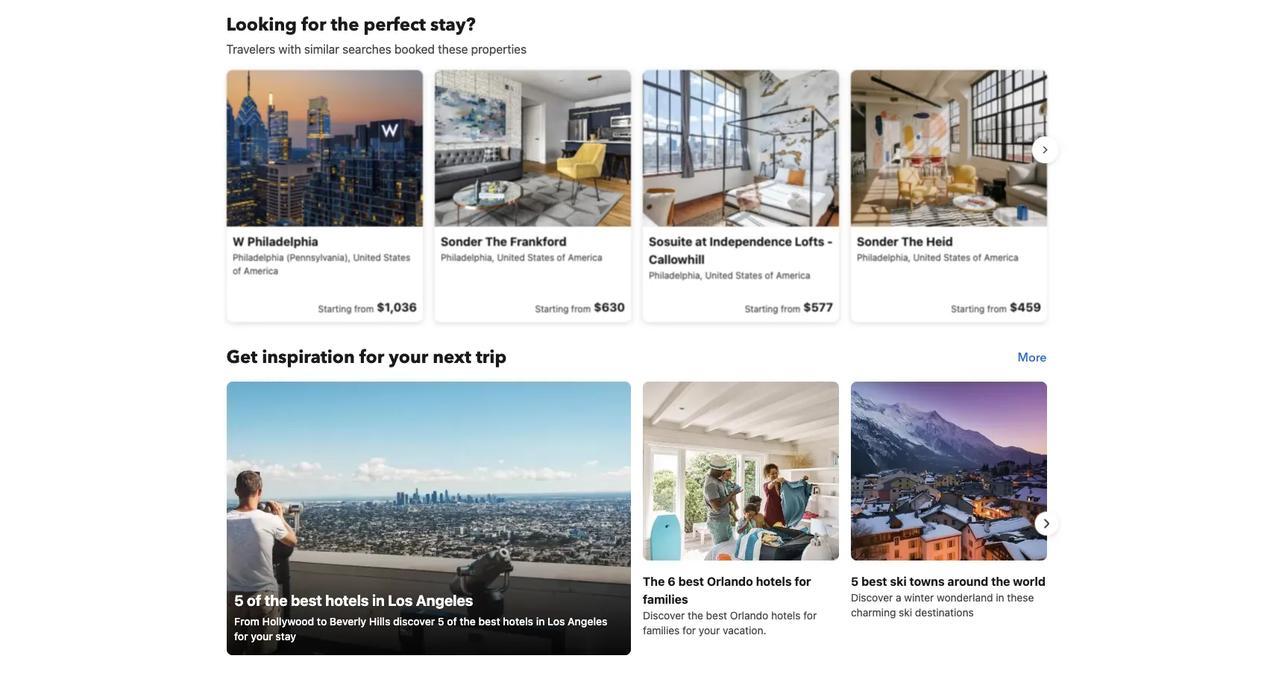 Task type: vqa. For each thing, say whether or not it's contained in the screenshot.
ski
yes



Task type: locate. For each thing, give the bounding box(es) containing it.
for
[[301, 13, 326, 37], [359, 346, 384, 370], [795, 575, 811, 589], [803, 610, 817, 622], [682, 625, 696, 637], [234, 631, 248, 643]]

$1,036
[[377, 300, 417, 314]]

starting from $630
[[535, 300, 625, 314]]

united for w philadelphia
[[353, 252, 381, 262]]

w philadelphia philadelphia (pennsylvania), united states of america
[[232, 234, 410, 276]]

2 horizontal spatial philadelphia,
[[857, 252, 911, 262]]

travelers
[[226, 42, 276, 56]]

these inside looking for the perfect stay? travelers with similar searches booked these properties
[[438, 42, 468, 56]]

0 horizontal spatial sonder
[[441, 234, 482, 249]]

from left $577 on the top of the page
[[781, 303, 800, 314]]

america up starting from $459
[[984, 252, 1019, 262]]

independence
[[710, 234, 792, 249]]

states
[[383, 252, 410, 262], [527, 252, 554, 262], [944, 252, 971, 262], [735, 270, 762, 280]]

1 horizontal spatial angeles
[[568, 616, 607, 628]]

5
[[851, 575, 859, 589], [234, 591, 243, 609], [438, 616, 444, 628]]

0 vertical spatial 5
[[851, 575, 859, 589]]

from
[[354, 303, 374, 314], [571, 303, 591, 314], [781, 303, 800, 314], [987, 303, 1007, 314]]

these inside 5 best ski towns around the world discover a winter wonderland in these charming ski destinations
[[1007, 592, 1034, 604]]

starting from $1,036
[[318, 300, 417, 314]]

0 vertical spatial ski
[[890, 575, 907, 589]]

these down world
[[1007, 592, 1034, 604]]

stay
[[275, 631, 296, 643]]

1 vertical spatial these
[[1007, 592, 1034, 604]]

united inside the w philadelphia philadelphia (pennsylvania), united states of america
[[353, 252, 381, 262]]

get inspiration for your next trip
[[226, 346, 507, 370]]

from inside starting from $1,036
[[354, 303, 374, 314]]

starting inside starting from $577
[[745, 303, 778, 314]]

stay?
[[431, 13, 476, 37]]

the inside the 6 best orlando hotels for families discover the best orlando hotels for families for your vacation.
[[688, 610, 703, 622]]

charming
[[851, 607, 896, 619]]

from
[[234, 616, 259, 628]]

from left $1,036
[[354, 303, 374, 314]]

for inside 5 of the best hotels in los angeles from hollywood to beverly hills discover 5 of the best hotels in los angeles for your stay
[[234, 631, 248, 643]]

from inside starting from $577
[[781, 303, 800, 314]]

starting from $459
[[951, 300, 1041, 314]]

philadelphia, inside sonder the heid philadelphia, united states of america
[[857, 252, 911, 262]]

perfect
[[364, 13, 426, 37]]

from inside starting from $459
[[987, 303, 1007, 314]]

starting for $1,036
[[318, 303, 351, 314]]

1 vertical spatial angeles
[[568, 616, 607, 628]]

states for w philadelphia
[[383, 252, 410, 262]]

starting for $630
[[535, 303, 569, 314]]

5 up charming
[[851, 575, 859, 589]]

2 horizontal spatial 5
[[851, 575, 859, 589]]

searches
[[343, 42, 392, 56]]

america inside sonder the frankford philadelphia, united states of america
[[568, 252, 602, 262]]

the inside 5 best ski towns around the world discover a winter wonderland in these charming ski destinations
[[991, 575, 1010, 589]]

starting for $459
[[951, 303, 985, 314]]

0 horizontal spatial los
[[388, 591, 413, 609]]

0 horizontal spatial in
[[372, 591, 385, 609]]

states inside the w philadelphia philadelphia (pennsylvania), united states of america
[[383, 252, 410, 262]]

0 horizontal spatial the
[[485, 234, 507, 249]]

states for sonder the frankford
[[527, 252, 554, 262]]

5 up from
[[234, 591, 243, 609]]

next
[[433, 346, 472, 370]]

looking for the perfect stay? travelers with similar searches booked these properties
[[226, 13, 527, 56]]

more link
[[1018, 346, 1047, 370]]

0 vertical spatial orlando
[[707, 575, 753, 589]]

2 horizontal spatial in
[[996, 592, 1004, 604]]

united down heid
[[913, 252, 941, 262]]

your
[[389, 346, 428, 370], [699, 625, 720, 637], [251, 631, 272, 643]]

ski up 'a'
[[890, 575, 907, 589]]

your left vacation.
[[699, 625, 720, 637]]

from left '$459'
[[987, 303, 1007, 314]]

0 horizontal spatial your
[[251, 631, 272, 643]]

states up $1,036
[[383, 252, 410, 262]]

of down w
[[232, 265, 241, 276]]

inspiration
[[262, 346, 355, 370]]

philadelphia down w
[[232, 252, 284, 262]]

united inside sosuite at independence lofts - callowhill philadelphia, united states of america
[[705, 270, 733, 280]]

$630
[[594, 300, 625, 314]]

5 right discover
[[438, 616, 444, 628]]

discover up charming
[[851, 592, 893, 604]]

ski
[[890, 575, 907, 589], [899, 607, 912, 619]]

united inside sonder the heid philadelphia, united states of america
[[913, 252, 941, 262]]

sonder inside sonder the frankford philadelphia, united states of america
[[441, 234, 482, 249]]

2 horizontal spatial the
[[902, 234, 923, 249]]

these down stay?
[[438, 42, 468, 56]]

sonder
[[441, 234, 482, 249], [857, 234, 899, 249]]

america
[[568, 252, 602, 262], [984, 252, 1019, 262], [243, 265, 278, 276], [776, 270, 810, 280]]

philadelphia
[[247, 234, 318, 249], [232, 252, 284, 262]]

the inside sonder the heid philadelphia, united states of america
[[902, 234, 923, 249]]

0 horizontal spatial 5
[[234, 591, 243, 609]]

the inside sonder the frankford philadelphia, united states of america
[[485, 234, 507, 249]]

1 vertical spatial families
[[643, 625, 680, 637]]

wonderland
[[937, 592, 993, 604]]

of down frankford
[[557, 252, 565, 262]]

orlando
[[707, 575, 753, 589], [730, 610, 768, 622]]

united inside sonder the frankford philadelphia, united states of america
[[497, 252, 525, 262]]

0 vertical spatial discover
[[851, 592, 893, 604]]

2 from from the left
[[571, 303, 591, 314]]

these
[[438, 42, 468, 56], [1007, 592, 1034, 604]]

to
[[317, 616, 327, 628]]

callowhill
[[649, 252, 705, 267]]

2 sonder from the left
[[857, 234, 899, 249]]

discover inside 5 best ski towns around the world discover a winter wonderland in these charming ski destinations
[[851, 592, 893, 604]]

states inside sonder the heid philadelphia, united states of america
[[944, 252, 971, 262]]

trip
[[476, 346, 507, 370]]

starting inside starting from $1,036
[[318, 303, 351, 314]]

1 sonder from the left
[[441, 234, 482, 249]]

philadelphia up "(pennsylvania),"
[[247, 234, 318, 249]]

1 vertical spatial 5
[[234, 591, 243, 609]]

0 horizontal spatial these
[[438, 42, 468, 56]]

6
[[668, 575, 676, 589]]

the inside the 6 best orlando hotels for families discover the best orlando hotels for families for your vacation.
[[643, 575, 665, 589]]

the for heid
[[902, 234, 923, 249]]

united right "(pennsylvania),"
[[353, 252, 381, 262]]

hills
[[369, 616, 390, 628]]

3 from from the left
[[781, 303, 800, 314]]

0 horizontal spatial discover
[[643, 610, 685, 622]]

of up starting from $459
[[973, 252, 982, 262]]

your left next
[[389, 346, 428, 370]]

sonder inside sonder the heid philadelphia, united states of america
[[857, 234, 899, 249]]

towns
[[910, 575, 945, 589]]

philadelphia, inside sonder the frankford philadelphia, united states of america
[[441, 252, 494, 262]]

1 vertical spatial ski
[[899, 607, 912, 619]]

of inside sosuite at independence lofts - callowhill philadelphia, united states of america
[[765, 270, 773, 280]]

discover
[[851, 592, 893, 604], [643, 610, 685, 622]]

2 vertical spatial 5
[[438, 616, 444, 628]]

2 starting from the left
[[535, 303, 569, 314]]

1 horizontal spatial los
[[547, 616, 565, 628]]

united
[[353, 252, 381, 262], [497, 252, 525, 262], [913, 252, 941, 262], [705, 270, 733, 280]]

0 horizontal spatial angeles
[[416, 591, 473, 609]]

1 starting from the left
[[318, 303, 351, 314]]

starting down "(pennsylvania),"
[[318, 303, 351, 314]]

ski down 'a'
[[899, 607, 912, 619]]

sonder the heid philadelphia, united states of america
[[857, 234, 1019, 262]]

0 vertical spatial these
[[438, 42, 468, 56]]

america down w
[[243, 265, 278, 276]]

starting inside starting from $459
[[951, 303, 985, 314]]

1 horizontal spatial your
[[389, 346, 428, 370]]

of inside sonder the frankford philadelphia, united states of america
[[557, 252, 565, 262]]

los
[[388, 591, 413, 609], [547, 616, 565, 628]]

discover inside the 6 best orlando hotels for families discover the best orlando hotels for families for your vacation.
[[643, 610, 685, 622]]

of up from
[[247, 591, 261, 609]]

starting inside starting from $630
[[535, 303, 569, 314]]

at
[[695, 234, 707, 249]]

discover down 6 on the bottom of page
[[643, 610, 685, 622]]

5 best ski towns around the world image
[[851, 382, 1047, 561]]

the left heid
[[902, 234, 923, 249]]

1 horizontal spatial discover
[[851, 592, 893, 604]]

$577
[[803, 300, 833, 314]]

states down heid
[[944, 252, 971, 262]]

america inside the w philadelphia philadelphia (pennsylvania), united states of america
[[243, 265, 278, 276]]

1 from from the left
[[354, 303, 374, 314]]

0 vertical spatial angeles
[[416, 591, 473, 609]]

the
[[485, 234, 507, 249], [902, 234, 923, 249], [643, 575, 665, 589]]

with
[[279, 42, 301, 56]]

states inside sonder the frankford philadelphia, united states of america
[[527, 252, 554, 262]]

sosuite
[[649, 234, 692, 249]]

states down frankford
[[527, 252, 554, 262]]

your inside 5 of the best hotels in los angeles from hollywood to beverly hills discover 5 of the best hotels in los angeles for your stay
[[251, 631, 272, 643]]

1 horizontal spatial 5
[[438, 616, 444, 628]]

america inside sonder the heid philadelphia, united states of america
[[984, 252, 1019, 262]]

starting left $630
[[535, 303, 569, 314]]

the for frankford
[[485, 234, 507, 249]]

1 horizontal spatial these
[[1007, 592, 1034, 604]]

hollywood
[[262, 616, 314, 628]]

families
[[643, 593, 688, 607], [643, 625, 680, 637]]

region containing w philadelphia
[[215, 64, 1059, 328]]

angeles
[[416, 591, 473, 609], [568, 616, 607, 628]]

5 of the best hotels in los angeles from hollywood to beverly hills discover 5 of the best hotels in los angeles for your stay
[[234, 591, 607, 643]]

in
[[372, 591, 385, 609], [996, 592, 1004, 604], [536, 616, 545, 628]]

united down frankford
[[497, 252, 525, 262]]

america up starting from $630
[[568, 252, 602, 262]]

1 horizontal spatial philadelphia,
[[649, 270, 703, 280]]

beverly
[[329, 616, 366, 628]]

america inside sosuite at independence lofts - callowhill philadelphia, united states of america
[[776, 270, 810, 280]]

around
[[948, 575, 989, 589]]

2 horizontal spatial your
[[699, 625, 720, 637]]

starting down sosuite at independence lofts - callowhill philadelphia, united states of america at the right top of the page
[[745, 303, 778, 314]]

hotels
[[756, 575, 792, 589], [325, 591, 369, 609], [771, 610, 801, 622], [503, 616, 533, 628]]

the left frankford
[[485, 234, 507, 249]]

destinations
[[915, 607, 974, 619]]

1 vertical spatial discover
[[643, 610, 685, 622]]

next image
[[1038, 515, 1056, 533]]

0 horizontal spatial philadelphia,
[[441, 252, 494, 262]]

from inside starting from $630
[[571, 303, 591, 314]]

united for sonder the frankford
[[497, 252, 525, 262]]

america up starting from $577
[[776, 270, 810, 280]]

of
[[557, 252, 565, 262], [973, 252, 982, 262], [232, 265, 241, 276], [765, 270, 773, 280], [247, 591, 261, 609], [447, 616, 457, 628]]

your down from
[[251, 631, 272, 643]]

3 starting from the left
[[745, 303, 778, 314]]

0 vertical spatial families
[[643, 593, 688, 607]]

starting left '$459'
[[951, 303, 985, 314]]

(pennsylvania),
[[286, 252, 350, 262]]

the left 6 on the bottom of page
[[643, 575, 665, 589]]

from left $630
[[571, 303, 591, 314]]

1 horizontal spatial the
[[643, 575, 665, 589]]

4 starting from the left
[[951, 303, 985, 314]]

1 horizontal spatial sonder
[[857, 234, 899, 249]]

the
[[331, 13, 359, 37], [991, 575, 1010, 589], [264, 591, 287, 609], [688, 610, 703, 622], [460, 616, 476, 628]]

starting
[[318, 303, 351, 314], [535, 303, 569, 314], [745, 303, 778, 314], [951, 303, 985, 314]]

america for heid
[[984, 252, 1019, 262]]

w
[[232, 234, 244, 249]]

of up starting from $577
[[765, 270, 773, 280]]

united down at
[[705, 270, 733, 280]]

region
[[215, 64, 1059, 328]]

1 families from the top
[[643, 593, 688, 607]]

5 inside 5 best ski towns around the world discover a winter wonderland in these charming ski destinations
[[851, 575, 859, 589]]

philadelphia,
[[441, 252, 494, 262], [857, 252, 911, 262], [649, 270, 703, 280]]

best
[[678, 575, 704, 589], [862, 575, 887, 589], [291, 591, 322, 609], [706, 610, 727, 622], [478, 616, 500, 628]]

4 from from the left
[[987, 303, 1007, 314]]

states down independence
[[735, 270, 762, 280]]



Task type: describe. For each thing, give the bounding box(es) containing it.
from for $577
[[781, 303, 800, 314]]

the inside looking for the perfect stay? travelers with similar searches booked these properties
[[331, 13, 359, 37]]

1 horizontal spatial in
[[536, 616, 545, 628]]

looking
[[226, 13, 297, 37]]

lofts
[[795, 234, 824, 249]]

sonder for sonder the heid
[[857, 234, 899, 249]]

sonder for sonder the frankford
[[441, 234, 482, 249]]

get
[[226, 346, 258, 370]]

similar
[[304, 42, 339, 56]]

of right discover
[[447, 616, 457, 628]]

1 vertical spatial philadelphia
[[232, 252, 284, 262]]

1 vertical spatial orlando
[[730, 610, 768, 622]]

winter
[[904, 592, 934, 604]]

america for frankford
[[568, 252, 602, 262]]

philadelphia, for sonder the heid
[[857, 252, 911, 262]]

discover for 6
[[643, 610, 685, 622]]

1 vertical spatial los
[[547, 616, 565, 628]]

2 families from the top
[[643, 625, 680, 637]]

from for $630
[[571, 303, 591, 314]]

heid
[[926, 234, 953, 249]]

discover
[[393, 616, 435, 628]]

discover for best
[[851, 592, 893, 604]]

from for $459
[[987, 303, 1007, 314]]

frankford
[[510, 234, 567, 249]]

-
[[827, 234, 833, 249]]

your inside the 6 best orlando hotels for families discover the best orlando hotels for families for your vacation.
[[699, 625, 720, 637]]

sosuite at independence lofts - callowhill philadelphia, united states of america
[[649, 234, 833, 280]]

5 for 5 of the best hotels in los angeles
[[234, 591, 243, 609]]

the 6 best orlando hotels for families discover the best orlando hotels for families for your vacation.
[[643, 575, 817, 637]]

in inside 5 best ski towns around the world discover a winter wonderland in these charming ski destinations
[[996, 592, 1004, 604]]

the 6 best orlando hotels for families image
[[643, 382, 839, 561]]

0 vertical spatial philadelphia
[[247, 234, 318, 249]]

vacation.
[[723, 625, 766, 637]]

sonder the frankford philadelphia, united states of america
[[441, 234, 602, 262]]

$459
[[1010, 300, 1041, 314]]

5 best ski towns around the world discover a winter wonderland in these charming ski destinations
[[851, 575, 1046, 619]]

more
[[1018, 350, 1047, 366]]

5 of the best hotels in los angeles region
[[215, 382, 1059, 667]]

properties
[[471, 42, 527, 56]]

of inside sonder the heid philadelphia, united states of america
[[973, 252, 982, 262]]

states inside sosuite at independence lofts - callowhill philadelphia, united states of america
[[735, 270, 762, 280]]

0 vertical spatial los
[[388, 591, 413, 609]]

united for sonder the heid
[[913, 252, 941, 262]]

best inside 5 best ski towns around the world discover a winter wonderland in these charming ski destinations
[[862, 575, 887, 589]]

starting for $577
[[745, 303, 778, 314]]

of inside the w philadelphia philadelphia (pennsylvania), united states of america
[[232, 265, 241, 276]]

starting from $577
[[745, 300, 833, 314]]

for inside looking for the perfect stay? travelers with similar searches booked these properties
[[301, 13, 326, 37]]

world
[[1013, 575, 1046, 589]]

philadelphia, inside sosuite at independence lofts - callowhill philadelphia, united states of america
[[649, 270, 703, 280]]

5 for 5 best ski towns around the world
[[851, 575, 859, 589]]

philadelphia, for sonder the frankford
[[441, 252, 494, 262]]

from for $1,036
[[354, 303, 374, 314]]

booked
[[395, 42, 435, 56]]

a
[[896, 592, 901, 604]]

states for sonder the heid
[[944, 252, 971, 262]]

america for philadelphia
[[243, 265, 278, 276]]



